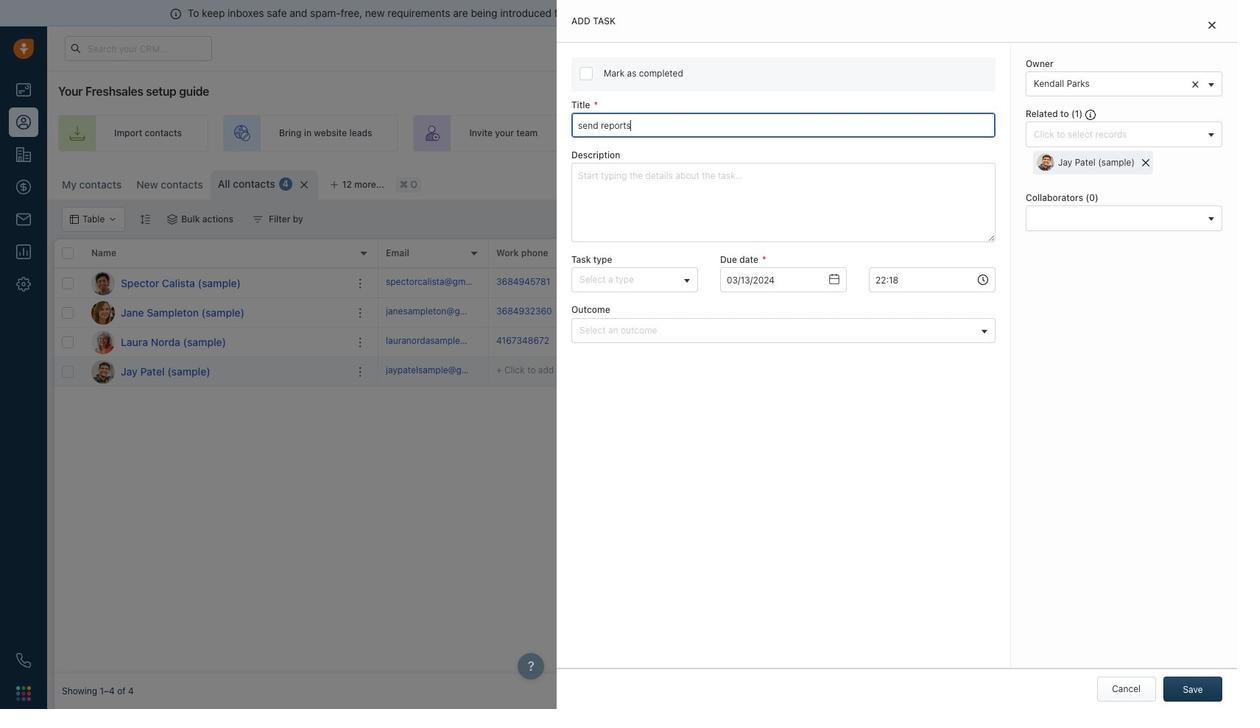 Task type: vqa. For each thing, say whether or not it's contained in the screenshot.
Start Typing The Details About The Meeting... text field
no



Task type: locate. For each thing, give the bounding box(es) containing it.
2 horizontal spatial container_wx8msf4aqz5i3rn1 image
[[607, 308, 617, 318]]

j image up 'l' icon
[[91, 301, 115, 325]]

1 row group from the left
[[55, 269, 379, 387]]

1 vertical spatial j image
[[91, 360, 115, 383]]

dialog
[[557, 0, 1238, 709]]

phone element
[[9, 646, 38, 676]]

0 vertical spatial j image
[[91, 301, 115, 325]]

container_wx8msf4aqz5i3rn1 image
[[167, 214, 178, 225], [253, 214, 263, 225], [607, 308, 617, 318]]

Enter title of task text field
[[572, 113, 996, 138]]

row
[[55, 239, 379, 269]]

grid
[[55, 239, 1238, 674]]

cell
[[1042, 269, 1152, 298], [1152, 269, 1238, 298], [1042, 298, 1152, 327], [1152, 298, 1238, 327], [1042, 328, 1152, 357], [1152, 328, 1238, 357], [600, 357, 710, 386], [710, 357, 821, 386], [821, 357, 931, 386], [1042, 357, 1152, 386], [1152, 357, 1238, 386]]

s image
[[91, 271, 115, 295]]

-- text field
[[721, 268, 847, 293]]

2 j image from the top
[[91, 360, 115, 383]]

None search field
[[1031, 211, 1204, 226]]

j image
[[91, 301, 115, 325], [91, 360, 115, 383]]

press space to select this row. row
[[55, 269, 379, 298], [379, 269, 1238, 298], [55, 298, 379, 328], [379, 298, 1238, 328], [55, 328, 379, 357], [379, 328, 1238, 357], [55, 357, 379, 387], [379, 357, 1238, 387]]

1 j image from the top
[[91, 301, 115, 325]]

container_wx8msf4aqz5i3rn1 image
[[942, 337, 953, 347]]

None text field
[[869, 268, 996, 293]]

j image down 'l' icon
[[91, 360, 115, 383]]

l image
[[91, 330, 115, 354]]

container_wx8msf4aqz5i3rn1 image inside row group
[[607, 308, 617, 318]]

row group
[[55, 269, 379, 387], [379, 269, 1238, 387]]

tab panel
[[557, 0, 1238, 709]]



Task type: describe. For each thing, give the bounding box(es) containing it.
Start typing the details about the task… text field
[[572, 163, 996, 243]]

0 horizontal spatial container_wx8msf4aqz5i3rn1 image
[[167, 214, 178, 225]]

1 horizontal spatial container_wx8msf4aqz5i3rn1 image
[[253, 214, 263, 225]]

Search your CRM... text field
[[65, 36, 212, 61]]

freshworks switcher image
[[16, 686, 31, 701]]

close image
[[1209, 21, 1216, 29]]

phone image
[[16, 653, 31, 668]]

Click to select records search field
[[1031, 127, 1204, 142]]

2 row group from the left
[[379, 269, 1238, 387]]



